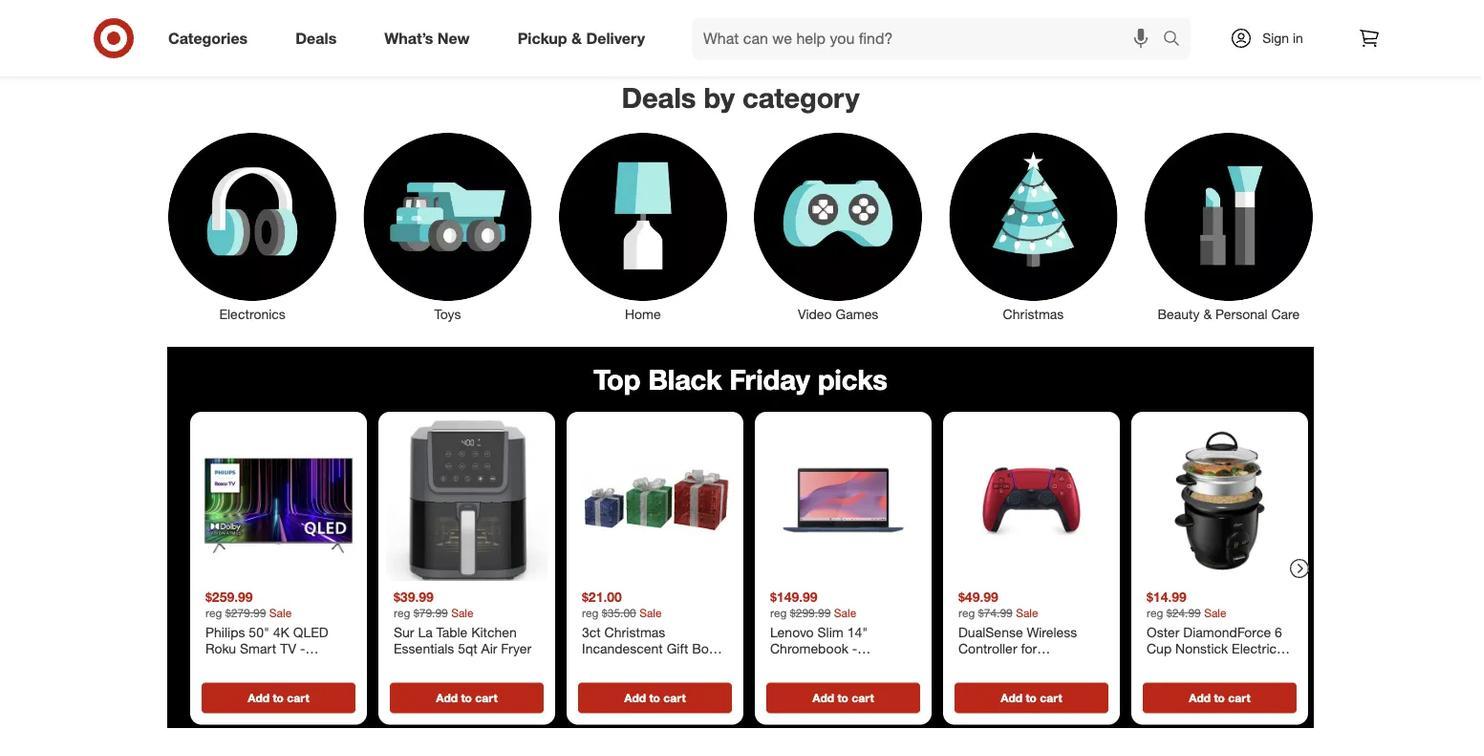 Task type: vqa. For each thing, say whether or not it's contained in the screenshot.
Categories
yes



Task type: locate. For each thing, give the bounding box(es) containing it.
4 to from the left
[[838, 691, 849, 706]]

sale inside $49.99 reg $74.99 sale
[[1016, 606, 1039, 620]]

0 horizontal spatial &
[[572, 29, 582, 47]]

$259.99 reg $279.99 sale
[[206, 589, 292, 620]]

electronics
[[219, 306, 286, 323]]

0 vertical spatial black
[[649, 362, 722, 396]]

home link
[[546, 129, 741, 324]]

video
[[798, 306, 832, 323]]

sur la table kitchen essentials 5qt air fryer image
[[386, 420, 548, 581]]

sale inside $149.99 reg $299.99 sale
[[834, 606, 857, 620]]

add for $259.99
[[248, 691, 270, 706]]

3 add from the left
[[625, 691, 646, 706]]

reg left $279.99
[[206, 606, 222, 620]]

black
[[649, 362, 722, 396], [1234, 657, 1267, 674]]

cooker
[[1178, 657, 1221, 674]]

add to cart down $279.99
[[248, 691, 309, 706]]

deals left what's
[[296, 29, 337, 47]]

add to cart for $259.99
[[248, 691, 309, 706]]

picks
[[818, 362, 888, 396]]

sale right $299.99
[[834, 606, 857, 620]]

add to cart button down -
[[1143, 683, 1297, 714]]

add to cart down $299.99
[[813, 691, 874, 706]]

1 horizontal spatial &
[[1204, 306, 1212, 323]]

sale inside $259.99 reg $279.99 sale
[[269, 606, 292, 620]]

reg inside $49.99 reg $74.99 sale
[[959, 606, 976, 620]]

add to cart button for $39.99
[[390, 683, 544, 714]]

sale right the $74.99
[[1016, 606, 1039, 620]]

friday
[[730, 362, 811, 396]]

5 add from the left
[[1001, 691, 1023, 706]]

categories link
[[152, 17, 272, 59]]

add for $49.99
[[1001, 691, 1023, 706]]

1 add to cart from the left
[[248, 691, 309, 706]]

2 add to cart from the left
[[436, 691, 498, 706]]

in
[[1294, 30, 1304, 46]]

reg up sur
[[394, 606, 411, 620]]

4 add from the left
[[813, 691, 835, 706]]

deals inside the deals link
[[296, 29, 337, 47]]

$39.99 reg $79.99 sale sur la table kitchen essentials 5qt air fryer
[[394, 589, 532, 657]]

$39.99
[[394, 589, 434, 606]]

diamondforce
[[1184, 624, 1272, 641]]

sale for $49.99
[[1016, 606, 1039, 620]]

5qt
[[458, 641, 478, 657]]

cart
[[287, 691, 309, 706], [475, 691, 498, 706], [664, 691, 686, 706], [852, 691, 874, 706], [1040, 691, 1063, 706], [1229, 691, 1251, 706]]

3ct christmas incandescent gift box novelty sculpture - wondershop™ image
[[575, 420, 736, 581]]

sale up table
[[451, 606, 474, 620]]

add to cart button down $279.99
[[202, 683, 356, 714]]

3 cart from the left
[[664, 691, 686, 706]]

sale for $21.00
[[640, 606, 662, 620]]

beauty & personal care
[[1158, 306, 1300, 323]]

add to cart for $39.99
[[436, 691, 498, 706]]

$149.99
[[771, 589, 818, 606]]

$21.00 reg $35.00 sale
[[582, 589, 662, 620]]

add down $279.99
[[248, 691, 270, 706]]

sale right $35.00
[[640, 606, 662, 620]]

add down $35.00
[[625, 691, 646, 706]]

reg inside $259.99 reg $279.99 sale
[[206, 606, 222, 620]]

0 vertical spatial deals
[[296, 29, 337, 47]]

5 add to cart from the left
[[1001, 691, 1063, 706]]

sur
[[394, 624, 414, 641]]

$21.00
[[582, 589, 622, 606]]

air
[[481, 641, 498, 657]]

3 add to cart button from the left
[[578, 683, 732, 714]]

lenovo slim 14" chromebook - mediatek processor - 4gb ram - 64gb flash storage - blue (82xj002dus) image
[[763, 420, 925, 581]]

deals by category
[[622, 81, 860, 115]]

dualsense wireless controller for playstation 5 - volcanic red image
[[951, 420, 1113, 581]]

sale inside $21.00 reg $35.00 sale
[[640, 606, 662, 620]]

add to cart
[[248, 691, 309, 706], [436, 691, 498, 706], [625, 691, 686, 706], [813, 691, 874, 706], [1001, 691, 1063, 706], [1190, 691, 1251, 706]]

3 to from the left
[[650, 691, 661, 706]]

reg inside $149.99 reg $299.99 sale
[[771, 606, 787, 620]]

5 sale from the left
[[1016, 606, 1039, 620]]

add to cart for $14.99
[[1190, 691, 1251, 706]]

black right -
[[1234, 657, 1267, 674]]

add to cart button for $149.99
[[767, 683, 921, 714]]

reg inside $14.99 reg $24.99 sale oster diamondforce 6 cup nonstick  electric rice cooker - black
[[1147, 606, 1164, 620]]

philips 50" 4k qled roku smart tv - 50pul7973/f7 - special purchase image
[[198, 420, 359, 581]]

6 add from the left
[[1190, 691, 1211, 706]]

add for $39.99
[[436, 691, 458, 706]]

1 vertical spatial &
[[1204, 306, 1212, 323]]

$14.99 reg $24.99 sale oster diamondforce 6 cup nonstick  electric rice cooker - black
[[1147, 589, 1283, 674]]

top
[[594, 362, 641, 396]]

2 to from the left
[[461, 691, 472, 706]]

4 add to cart button from the left
[[767, 683, 921, 714]]

sale up diamondforce
[[1205, 606, 1227, 620]]

2 add to cart button from the left
[[390, 683, 544, 714]]

1 add to cart button from the left
[[202, 683, 356, 714]]

1 add from the left
[[248, 691, 270, 706]]

4 sale from the left
[[834, 606, 857, 620]]

add to cart down -
[[1190, 691, 1251, 706]]

1 horizontal spatial black
[[1234, 657, 1267, 674]]

toys link
[[350, 129, 546, 324]]

sale right $279.99
[[269, 606, 292, 620]]

to for $259.99
[[273, 691, 284, 706]]

reg left the $74.99
[[959, 606, 976, 620]]

reg up oster
[[1147, 606, 1164, 620]]

5 cart from the left
[[1040, 691, 1063, 706]]

add to cart down $35.00
[[625, 691, 686, 706]]

add to cart button down 5qt
[[390, 683, 544, 714]]

4 cart from the left
[[852, 691, 874, 706]]

black inside $14.99 reg $24.99 sale oster diamondforce 6 cup nonstick  electric rice cooker - black
[[1234, 657, 1267, 674]]

6 to from the left
[[1215, 691, 1226, 706]]

oster diamondforce 6 cup nonstick  electric rice cooker - black image
[[1140, 420, 1301, 581]]

4 add to cart from the left
[[813, 691, 874, 706]]

cart for $21.00
[[664, 691, 686, 706]]

6 add to cart from the left
[[1190, 691, 1251, 706]]

add to cart for $49.99
[[1001, 691, 1063, 706]]

add down $299.99
[[813, 691, 835, 706]]

6 reg from the left
[[1147, 606, 1164, 620]]

2 add from the left
[[436, 691, 458, 706]]

sign in
[[1263, 30, 1304, 46]]

& right beauty
[[1204, 306, 1212, 323]]

$24.99
[[1167, 606, 1202, 620]]

1 cart from the left
[[287, 691, 309, 706]]

deals link
[[279, 17, 361, 59]]

3 sale from the left
[[640, 606, 662, 620]]

add to cart button down the $74.99
[[955, 683, 1109, 714]]

what's new
[[385, 29, 470, 47]]

add to cart button down $299.99
[[767, 683, 921, 714]]

$14.99
[[1147, 589, 1187, 606]]

to for $14.99
[[1215, 691, 1226, 706]]

add to cart down 5qt
[[436, 691, 498, 706]]

3 add to cart from the left
[[625, 691, 686, 706]]

add
[[248, 691, 270, 706], [436, 691, 458, 706], [625, 691, 646, 706], [813, 691, 835, 706], [1001, 691, 1023, 706], [1190, 691, 1211, 706]]

4 reg from the left
[[771, 606, 787, 620]]

personal
[[1216, 306, 1268, 323]]

$35.00
[[602, 606, 637, 620]]

&
[[572, 29, 582, 47], [1204, 306, 1212, 323]]

electric
[[1232, 641, 1277, 657]]

video games
[[798, 306, 879, 323]]

2 reg from the left
[[394, 606, 411, 620]]

$259.99
[[206, 589, 253, 606]]

add for $14.99
[[1190, 691, 1211, 706]]

add down cooker
[[1190, 691, 1211, 706]]

new
[[438, 29, 470, 47]]

black right the top
[[649, 362, 722, 396]]

add to cart for $21.00
[[625, 691, 686, 706]]

add to cart button for $21.00
[[578, 683, 732, 714]]

6 sale from the left
[[1205, 606, 1227, 620]]

reg inside $39.99 reg $79.99 sale sur la table kitchen essentials 5qt air fryer
[[394, 606, 411, 620]]

top black friday picks
[[594, 362, 888, 396]]

video games link
[[741, 129, 936, 324]]

to for $49.99
[[1026, 691, 1037, 706]]

1 to from the left
[[273, 691, 284, 706]]

to for $39.99
[[461, 691, 472, 706]]

5 reg from the left
[[959, 606, 976, 620]]

2 sale from the left
[[451, 606, 474, 620]]

reg left $299.99
[[771, 606, 787, 620]]

3 reg from the left
[[582, 606, 599, 620]]

beauty
[[1158, 306, 1200, 323]]

reg for $39.99
[[394, 606, 411, 620]]

1 reg from the left
[[206, 606, 222, 620]]

to for $21.00
[[650, 691, 661, 706]]

1 horizontal spatial deals
[[622, 81, 696, 115]]

delivery
[[586, 29, 645, 47]]

5 to from the left
[[1026, 691, 1037, 706]]

search
[[1155, 31, 1201, 49]]

1 vertical spatial black
[[1234, 657, 1267, 674]]

toys
[[435, 306, 461, 323]]

search button
[[1155, 17, 1201, 63]]

reg left $35.00
[[582, 606, 599, 620]]

add to cart down the $74.99
[[1001, 691, 1063, 706]]

deals
[[296, 29, 337, 47], [622, 81, 696, 115]]

what's
[[385, 29, 433, 47]]

What can we help you find? suggestions appear below search field
[[692, 17, 1168, 59]]

reg
[[206, 606, 222, 620], [394, 606, 411, 620], [582, 606, 599, 620], [771, 606, 787, 620], [959, 606, 976, 620], [1147, 606, 1164, 620]]

add to cart button
[[202, 683, 356, 714], [390, 683, 544, 714], [578, 683, 732, 714], [767, 683, 921, 714], [955, 683, 1109, 714], [1143, 683, 1297, 714]]

2 cart from the left
[[475, 691, 498, 706]]

add to cart button down $35.00
[[578, 683, 732, 714]]

electronics link
[[155, 129, 350, 324]]

category
[[743, 81, 860, 115]]

add down essentials
[[436, 691, 458, 706]]

sale
[[269, 606, 292, 620], [451, 606, 474, 620], [640, 606, 662, 620], [834, 606, 857, 620], [1016, 606, 1039, 620], [1205, 606, 1227, 620]]

deals left by
[[622, 81, 696, 115]]

what's new link
[[368, 17, 494, 59]]

0 vertical spatial &
[[572, 29, 582, 47]]

1 vertical spatial deals
[[622, 81, 696, 115]]

sale inside $14.99 reg $24.99 sale oster diamondforce 6 cup nonstick  electric rice cooker - black
[[1205, 606, 1227, 620]]

christmas link
[[936, 129, 1132, 324]]

to
[[273, 691, 284, 706], [461, 691, 472, 706], [650, 691, 661, 706], [838, 691, 849, 706], [1026, 691, 1037, 706], [1215, 691, 1226, 706]]

0 horizontal spatial deals
[[296, 29, 337, 47]]

sale inside $39.99 reg $79.99 sale sur la table kitchen essentials 5qt air fryer
[[451, 606, 474, 620]]

add to cart button for $14.99
[[1143, 683, 1297, 714]]

reg inside $21.00 reg $35.00 sale
[[582, 606, 599, 620]]

add down the $74.99
[[1001, 691, 1023, 706]]

$279.99
[[225, 606, 266, 620]]

6 add to cart button from the left
[[1143, 683, 1297, 714]]

add to cart for $149.99
[[813, 691, 874, 706]]

reg for $14.99
[[1147, 606, 1164, 620]]

pickup & delivery
[[518, 29, 645, 47]]

1 sale from the left
[[269, 606, 292, 620]]

& right pickup
[[572, 29, 582, 47]]

0 horizontal spatial black
[[649, 362, 722, 396]]

5 add to cart button from the left
[[955, 683, 1109, 714]]



Task type: describe. For each thing, give the bounding box(es) containing it.
reg for $49.99
[[959, 606, 976, 620]]

sale for $39.99
[[451, 606, 474, 620]]

carousel region
[[167, 347, 1315, 729]]

$49.99
[[959, 589, 999, 606]]

sign
[[1263, 30, 1290, 46]]

table
[[437, 624, 468, 641]]

add for $21.00
[[625, 691, 646, 706]]

add to cart button for $259.99
[[202, 683, 356, 714]]

reg for $259.99
[[206, 606, 222, 620]]

add for $149.99
[[813, 691, 835, 706]]

rice
[[1147, 657, 1174, 674]]

pickup & delivery link
[[502, 17, 669, 59]]

$74.99
[[979, 606, 1013, 620]]

beauty & personal care link
[[1132, 129, 1327, 324]]

oster
[[1147, 624, 1180, 641]]

$149.99 reg $299.99 sale
[[771, 589, 857, 620]]

6 cart from the left
[[1229, 691, 1251, 706]]

sale for $14.99
[[1205, 606, 1227, 620]]

kitchen
[[472, 624, 517, 641]]

sign in link
[[1214, 17, 1334, 59]]

& for beauty
[[1204, 306, 1212, 323]]

nonstick
[[1176, 641, 1229, 657]]

& for pickup
[[572, 29, 582, 47]]

categories
[[168, 29, 248, 47]]

$299.99
[[791, 606, 831, 620]]

cart for $259.99
[[287, 691, 309, 706]]

6
[[1275, 624, 1283, 641]]

cart for $49.99
[[1040, 691, 1063, 706]]

cup
[[1147, 641, 1172, 657]]

christmas
[[1003, 306, 1064, 323]]

-
[[1225, 657, 1230, 674]]

care
[[1272, 306, 1300, 323]]

deals for deals by category
[[622, 81, 696, 115]]

la
[[418, 624, 433, 641]]

deals for deals
[[296, 29, 337, 47]]

cart for $149.99
[[852, 691, 874, 706]]

home
[[625, 306, 661, 323]]

$49.99 reg $74.99 sale
[[959, 589, 1039, 620]]

games
[[836, 306, 879, 323]]

$79.99
[[414, 606, 448, 620]]

by
[[704, 81, 735, 115]]

pickup
[[518, 29, 567, 47]]

reg for $149.99
[[771, 606, 787, 620]]

sale for $259.99
[[269, 606, 292, 620]]

to for $149.99
[[838, 691, 849, 706]]

essentials
[[394, 641, 454, 657]]

add to cart button for $49.99
[[955, 683, 1109, 714]]

fryer
[[501, 641, 532, 657]]

reg for $21.00
[[582, 606, 599, 620]]

sale for $149.99
[[834, 606, 857, 620]]



